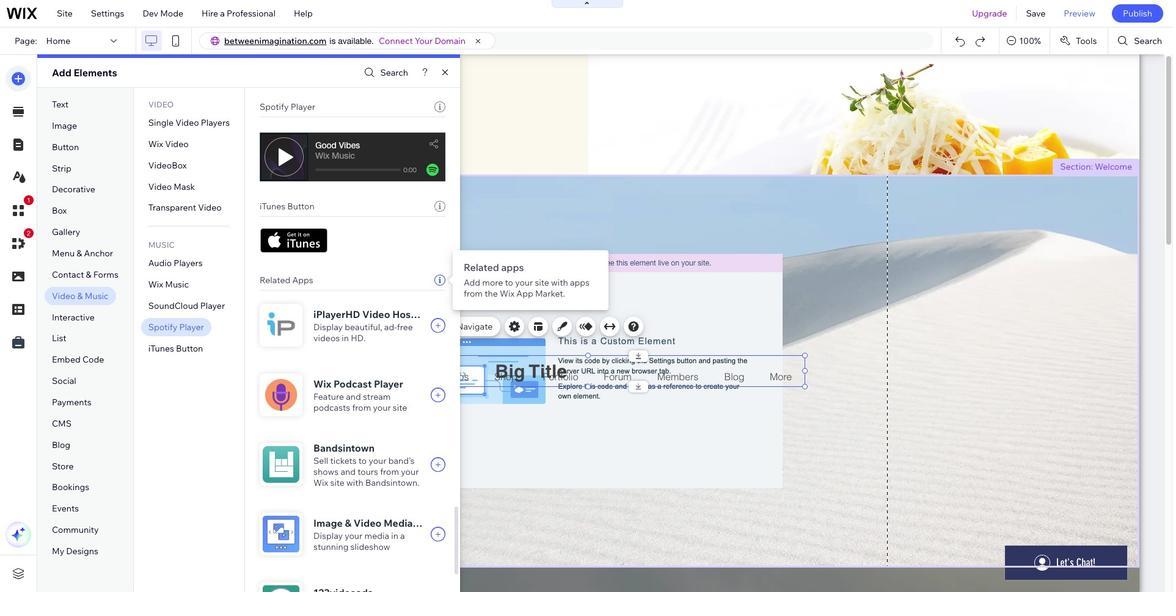Task type: locate. For each thing, give the bounding box(es) containing it.
dev mode
[[143, 8, 183, 19]]

0 vertical spatial add
[[52, 67, 71, 79]]

to inside 'bandsintown sell tickets to your band's shows and tours from your wix site with bandsintown.'
[[359, 456, 367, 467]]

2 horizontal spatial button
[[287, 201, 314, 212]]

1 horizontal spatial in
[[391, 531, 398, 542]]

players right single
[[201, 117, 230, 128]]

1 vertical spatial from
[[352, 403, 371, 414]]

and left tours
[[341, 467, 356, 478]]

0 horizontal spatial apps
[[501, 262, 524, 274]]

band's
[[388, 456, 415, 467]]

help
[[294, 8, 313, 19]]

0 vertical spatial and
[[346, 392, 361, 403]]

image for image
[[52, 120, 77, 131]]

ad-
[[384, 322, 397, 333]]

wix for video
[[148, 139, 163, 150]]

image inside image & video media slider display your media in a stunning slideshow
[[313, 518, 343, 530]]

your right tours
[[401, 467, 419, 478]]

wix for podcast
[[313, 378, 331, 390]]

save button
[[1017, 0, 1055, 27]]

with down tickets at the bottom left
[[346, 478, 363, 489]]

related apps add more to your site with apps from the wix app market.
[[464, 262, 590, 299]]

a down media
[[400, 531, 405, 542]]

related left 'apps'
[[260, 275, 290, 286]]

slider
[[415, 518, 443, 530]]

and inside 'bandsintown sell tickets to your band's shows and tours from your wix site with bandsintown.'
[[341, 467, 356, 478]]

1 button
[[5, 196, 34, 224]]

elements
[[74, 67, 117, 79]]

videobox
[[148, 160, 187, 171]]

1 vertical spatial apps
[[570, 277, 590, 288]]

0 vertical spatial spotify player
[[260, 101, 315, 112]]

0 horizontal spatial spotify player
[[148, 322, 204, 333]]

1 vertical spatial display
[[313, 531, 343, 542]]

videos
[[313, 333, 340, 344]]

video inside image & video media slider display your media in a stunning slideshow
[[354, 518, 382, 530]]

0 horizontal spatial search
[[380, 67, 408, 78]]

0 horizontal spatial itunes button
[[148, 343, 203, 354]]

display inside "iplayerhd video hosting display beautiful, ad-free videos in hd."
[[313, 322, 343, 333]]

manage menu
[[380, 321, 437, 332]]

with inside 'bandsintown sell tickets to your band's shows and tours from your wix site with bandsintown.'
[[346, 478, 363, 489]]

image up stunning
[[313, 518, 343, 530]]

2 display from the top
[[313, 531, 343, 542]]

wix
[[148, 139, 163, 150], [148, 279, 163, 290], [500, 288, 515, 299], [313, 378, 331, 390], [313, 478, 328, 489]]

your inside image & video media slider display your media in a stunning slideshow
[[345, 531, 363, 542]]

& inside image & video media slider display your media in a stunning slideshow
[[345, 518, 351, 530]]

1 horizontal spatial itunes
[[260, 201, 285, 212]]

video right 'transparent'
[[198, 203, 222, 214]]

site right app
[[535, 277, 549, 288]]

site inside related apps add more to your site with apps from the wix app market.
[[535, 277, 549, 288]]

0 vertical spatial display
[[313, 322, 343, 333]]

search down publish
[[1134, 35, 1162, 46]]

your right the podcasts on the left of the page
[[373, 403, 391, 414]]

your left 'market.'
[[515, 277, 533, 288]]

in inside image & video media slider display your media in a stunning slideshow
[[391, 531, 398, 542]]

1 vertical spatial to
[[359, 456, 367, 467]]

wix music
[[148, 279, 189, 290]]

0 vertical spatial with
[[551, 277, 568, 288]]

add elements
[[52, 67, 117, 79]]

add up text
[[52, 67, 71, 79]]

list
[[52, 333, 66, 344]]

from left the
[[464, 288, 483, 299]]

1 vertical spatial search
[[380, 67, 408, 78]]

image down text
[[52, 120, 77, 131]]

2 vertical spatial button
[[176, 343, 203, 354]]

apps
[[292, 275, 313, 286]]

video up beautiful,
[[362, 309, 390, 321]]

from right tours
[[380, 467, 399, 478]]

1 horizontal spatial from
[[380, 467, 399, 478]]

transparent video
[[148, 203, 222, 214]]

with right app
[[551, 277, 568, 288]]

from for related
[[464, 288, 483, 299]]

bandsintown
[[313, 442, 375, 455]]

0 horizontal spatial with
[[346, 478, 363, 489]]

0 horizontal spatial site
[[330, 478, 345, 489]]

add left the more
[[464, 277, 480, 288]]

1 vertical spatial players
[[174, 258, 203, 269]]

2 horizontal spatial from
[[464, 288, 483, 299]]

from inside 'bandsintown sell tickets to your band's shows and tours from your wix site with bandsintown.'
[[380, 467, 399, 478]]

& left forms
[[86, 269, 91, 280]]

apps
[[501, 262, 524, 274], [570, 277, 590, 288]]

code
[[82, 355, 104, 366]]

2 vertical spatial site
[[330, 478, 345, 489]]

section:
[[1060, 161, 1093, 172]]

image for image & video media slider display your media in a stunning slideshow
[[313, 518, 343, 530]]

player
[[291, 101, 315, 112], [200, 301, 225, 312], [179, 322, 204, 333], [374, 378, 403, 390]]

1 vertical spatial a
[[400, 531, 405, 542]]

music down forms
[[85, 291, 108, 302]]

and
[[346, 392, 361, 403], [341, 467, 356, 478]]

wix inside wix podcast player feature and stream podcasts from your site
[[313, 378, 331, 390]]

1 vertical spatial with
[[346, 478, 363, 489]]

1 horizontal spatial add
[[464, 277, 480, 288]]

embed code
[[52, 355, 104, 366]]

from down podcast
[[352, 403, 371, 414]]

0 horizontal spatial itunes
[[148, 343, 174, 354]]

wix inside related apps add more to your site with apps from the wix app market.
[[500, 288, 515, 299]]

1 vertical spatial button
[[287, 201, 314, 212]]

in for media
[[391, 531, 398, 542]]

0 vertical spatial itunes
[[260, 201, 285, 212]]

video up the media
[[354, 518, 382, 530]]

a right hire
[[220, 8, 225, 19]]

site right stream
[[393, 403, 407, 414]]

hd.
[[351, 333, 366, 344]]

1 vertical spatial image
[[313, 518, 343, 530]]

0 horizontal spatial in
[[342, 333, 349, 344]]

1 horizontal spatial related
[[464, 262, 499, 274]]

a
[[220, 8, 225, 19], [400, 531, 405, 542]]

display down iplayerhd
[[313, 322, 343, 333]]

search
[[1134, 35, 1162, 46], [380, 67, 408, 78]]

1 horizontal spatial search button
[[1109, 27, 1173, 54]]

from inside related apps add more to your site with apps from the wix app market.
[[464, 288, 483, 299]]

site
[[535, 277, 549, 288], [393, 403, 407, 414], [330, 478, 345, 489]]

box
[[52, 205, 67, 216]]

soundcloud player
[[148, 301, 225, 312]]

1 vertical spatial site
[[393, 403, 407, 414]]

tours
[[358, 467, 378, 478]]

stunning
[[313, 542, 349, 553]]

0 vertical spatial a
[[220, 8, 225, 19]]

your left band's
[[369, 456, 387, 467]]

&
[[77, 248, 82, 259], [86, 269, 91, 280], [77, 291, 83, 302], [345, 518, 351, 530]]

0 vertical spatial in
[[342, 333, 349, 344]]

contact & forms
[[52, 269, 118, 280]]

wix up 'feature'
[[313, 378, 331, 390]]

slideshow
[[350, 542, 390, 553]]

& down contact & forms
[[77, 291, 83, 302]]

dev
[[143, 8, 158, 19]]

0 vertical spatial from
[[464, 288, 483, 299]]

itunes button
[[260, 201, 314, 212], [148, 343, 203, 354]]

1 horizontal spatial apps
[[570, 277, 590, 288]]

related up the more
[[464, 262, 499, 274]]

0 horizontal spatial search button
[[361, 64, 408, 82]]

navigate
[[457, 321, 493, 332]]

search down connect on the left top of page
[[380, 67, 408, 78]]

0 vertical spatial itunes button
[[260, 201, 314, 212]]

preview button
[[1055, 0, 1105, 27]]

1 horizontal spatial with
[[551, 277, 568, 288]]

0 vertical spatial spotify
[[260, 101, 289, 112]]

in down media
[[391, 531, 398, 542]]

0 vertical spatial apps
[[501, 262, 524, 274]]

1 horizontal spatial site
[[393, 403, 407, 414]]

0 horizontal spatial related
[[260, 275, 290, 286]]

players right audio
[[174, 258, 203, 269]]

to
[[505, 277, 513, 288], [359, 456, 367, 467]]

add inside related apps add more to your site with apps from the wix app market.
[[464, 277, 480, 288]]

1 horizontal spatial spotify player
[[260, 101, 315, 112]]

0 vertical spatial search button
[[1109, 27, 1173, 54]]

bandsintown.
[[365, 478, 419, 489]]

search button down connect on the left top of page
[[361, 64, 408, 82]]

2 horizontal spatial site
[[535, 277, 549, 288]]

1 horizontal spatial to
[[505, 277, 513, 288]]

with
[[551, 277, 568, 288], [346, 478, 363, 489]]

preview
[[1064, 8, 1095, 19]]

your inside related apps add more to your site with apps from the wix app market.
[[515, 277, 533, 288]]

in left hd.
[[342, 333, 349, 344]]

save
[[1026, 8, 1046, 19]]

wix down audio
[[148, 279, 163, 290]]

& for contact
[[86, 269, 91, 280]]

a inside image & video media slider display your media in a stunning slideshow
[[400, 531, 405, 542]]

0 vertical spatial search
[[1134, 35, 1162, 46]]

site down tickets at the bottom left
[[330, 478, 345, 489]]

0 vertical spatial to
[[505, 277, 513, 288]]

wix right the
[[500, 288, 515, 299]]

designs
[[66, 546, 98, 557]]

menu
[[52, 248, 75, 259], [414, 321, 437, 332]]

2 vertical spatial from
[[380, 467, 399, 478]]

menu down the hosting
[[414, 321, 437, 332]]

0 horizontal spatial spotify
[[148, 322, 177, 333]]

0 vertical spatial related
[[464, 262, 499, 274]]

0 horizontal spatial image
[[52, 120, 77, 131]]

and down podcast
[[346, 392, 361, 403]]

video right single
[[175, 117, 199, 128]]

music
[[148, 240, 175, 250], [165, 279, 189, 290], [85, 291, 108, 302]]

video inside "iplayerhd video hosting display beautiful, ad-free videos in hd."
[[362, 309, 390, 321]]

to right tickets at the bottom left
[[359, 456, 367, 467]]

player inside wix podcast player feature and stream podcasts from your site
[[374, 378, 403, 390]]

related
[[464, 262, 499, 274], [260, 275, 290, 286]]

menu down gallery
[[52, 248, 75, 259]]

1 vertical spatial in
[[391, 531, 398, 542]]

soundcloud
[[148, 301, 198, 312]]

from
[[464, 288, 483, 299], [352, 403, 371, 414], [380, 467, 399, 478]]

is available. connect your domain
[[330, 35, 466, 46]]

settings
[[91, 8, 124, 19]]

1 horizontal spatial image
[[313, 518, 343, 530]]

1 horizontal spatial a
[[400, 531, 405, 542]]

site inside wix podcast player feature and stream podcasts from your site
[[393, 403, 407, 414]]

related for apps
[[260, 275, 290, 286]]

0 horizontal spatial menu
[[52, 248, 75, 259]]

your left the media
[[345, 531, 363, 542]]

1 horizontal spatial menu
[[414, 321, 437, 332]]

1 vertical spatial and
[[341, 467, 356, 478]]

apps right 'market.'
[[570, 277, 590, 288]]

1 vertical spatial related
[[260, 275, 290, 286]]

in
[[342, 333, 349, 344], [391, 531, 398, 542]]

0 vertical spatial menu
[[52, 248, 75, 259]]

upgrade
[[972, 8, 1007, 19]]

& left the anchor
[[77, 248, 82, 259]]

0 vertical spatial image
[[52, 120, 77, 131]]

forms
[[93, 269, 118, 280]]

0 horizontal spatial to
[[359, 456, 367, 467]]

music down audio players
[[165, 279, 189, 290]]

display left slideshow
[[313, 531, 343, 542]]

1 horizontal spatial search
[[1134, 35, 1162, 46]]

spotify
[[260, 101, 289, 112], [148, 322, 177, 333]]

wix down the sell
[[313, 478, 328, 489]]

is
[[330, 36, 336, 46]]

related inside related apps add more to your site with apps from the wix app market.
[[464, 262, 499, 274]]

site
[[57, 8, 73, 19]]

1 horizontal spatial spotify
[[260, 101, 289, 112]]

wix for music
[[148, 279, 163, 290]]

players
[[201, 117, 230, 128], [174, 258, 203, 269]]

your
[[515, 277, 533, 288], [373, 403, 391, 414], [369, 456, 387, 467], [401, 467, 419, 478], [345, 531, 363, 542]]

to right the more
[[505, 277, 513, 288]]

search button down publish button
[[1109, 27, 1173, 54]]

wix down single
[[148, 139, 163, 150]]

1 vertical spatial add
[[464, 277, 480, 288]]

0 vertical spatial site
[[535, 277, 549, 288]]

1 display from the top
[[313, 322, 343, 333]]

apps up the more
[[501, 262, 524, 274]]

display
[[313, 322, 343, 333], [313, 531, 343, 542]]

in inside "iplayerhd video hosting display beautiful, ad-free videos in hd."
[[342, 333, 349, 344]]

button
[[52, 142, 79, 153], [287, 201, 314, 212], [176, 343, 203, 354]]

0 horizontal spatial from
[[352, 403, 371, 414]]

0 horizontal spatial button
[[52, 142, 79, 153]]

& up stunning
[[345, 518, 351, 530]]

1 horizontal spatial button
[[176, 343, 203, 354]]

1 vertical spatial spotify
[[148, 322, 177, 333]]

gallery
[[52, 227, 80, 238]]

with inside related apps add more to your site with apps from the wix app market.
[[551, 277, 568, 288]]

1 vertical spatial search button
[[361, 64, 408, 82]]



Task type: describe. For each thing, give the bounding box(es) containing it.
hire a professional
[[202, 8, 275, 19]]

display inside image & video media slider display your media in a stunning slideshow
[[313, 531, 343, 542]]

domain
[[435, 35, 466, 46]]

1
[[27, 197, 31, 204]]

podcasts
[[313, 403, 350, 414]]

site inside 'bandsintown sell tickets to your band's shows and tours from your wix site with bandsintown.'
[[330, 478, 345, 489]]

100% button
[[1000, 27, 1050, 54]]

1 horizontal spatial itunes button
[[260, 201, 314, 212]]

iplayerhd
[[313, 309, 360, 321]]

tools button
[[1050, 27, 1108, 54]]

single video players
[[148, 117, 230, 128]]

2
[[27, 230, 31, 237]]

beautiful,
[[345, 322, 382, 333]]

social
[[52, 376, 76, 387]]

& for menu
[[77, 248, 82, 259]]

video up videobox
[[165, 139, 189, 150]]

my
[[52, 546, 64, 557]]

and inside wix podcast player feature and stream podcasts from your site
[[346, 392, 361, 403]]

community
[[52, 525, 99, 536]]

2 button
[[5, 229, 34, 257]]

bookings
[[52, 482, 89, 493]]

mode
[[160, 8, 183, 19]]

menu & anchor
[[52, 248, 113, 259]]

home
[[46, 35, 70, 46]]

1 vertical spatial itunes button
[[148, 343, 203, 354]]

in for display
[[342, 333, 349, 344]]

more
[[482, 277, 503, 288]]

text
[[52, 99, 69, 110]]

your inside wix podcast player feature and stream podcasts from your site
[[373, 403, 391, 414]]

free
[[397, 322, 413, 333]]

to inside related apps add more to your site with apps from the wix app market.
[[505, 277, 513, 288]]

available.
[[338, 36, 374, 46]]

sell
[[313, 456, 328, 467]]

decorative
[[52, 184, 95, 195]]

store
[[52, 461, 74, 472]]

my designs
[[52, 546, 98, 557]]

blog
[[52, 440, 70, 451]]

transparent
[[148, 203, 196, 214]]

welcome
[[1095, 161, 1132, 172]]

tickets
[[330, 456, 357, 467]]

video mask
[[148, 181, 195, 192]]

strip
[[52, 163, 71, 174]]

from for bandsintown
[[380, 467, 399, 478]]

0 vertical spatial players
[[201, 117, 230, 128]]

app
[[516, 288, 533, 299]]

stream
[[363, 392, 391, 403]]

1 vertical spatial menu
[[414, 321, 437, 332]]

hire
[[202, 8, 218, 19]]

market.
[[535, 288, 565, 299]]

audio
[[148, 258, 172, 269]]

related apps
[[260, 275, 313, 286]]

wix inside 'bandsintown sell tickets to your band's shows and tours from your wix site with bandsintown.'
[[313, 478, 328, 489]]

wix video
[[148, 139, 189, 150]]

wix podcast player feature and stream podcasts from your site
[[313, 378, 407, 414]]

anchor
[[84, 248, 113, 259]]

section: welcome
[[1060, 161, 1132, 172]]

1 vertical spatial spotify player
[[148, 322, 204, 333]]

connect
[[379, 35, 413, 46]]

mask
[[174, 181, 195, 192]]

podcast
[[334, 378, 372, 390]]

0 horizontal spatial add
[[52, 67, 71, 79]]

video down videobox
[[148, 181, 172, 192]]

cms
[[52, 418, 71, 429]]

your
[[415, 35, 433, 46]]

single
[[148, 117, 174, 128]]

embed
[[52, 355, 81, 366]]

music up audio
[[148, 240, 175, 250]]

payments
[[52, 397, 91, 408]]

0 vertical spatial button
[[52, 142, 79, 153]]

related for apps
[[464, 262, 499, 274]]

events
[[52, 504, 79, 515]]

0 horizontal spatial a
[[220, 8, 225, 19]]

media
[[384, 518, 413, 530]]

media
[[364, 531, 389, 542]]

manage
[[380, 321, 412, 332]]

the
[[485, 288, 498, 299]]

video & music
[[52, 291, 108, 302]]

publish
[[1123, 8, 1152, 19]]

interactive
[[52, 312, 95, 323]]

tools
[[1076, 35, 1097, 46]]

video down contact
[[52, 291, 75, 302]]

iplayerhd video hosting display beautiful, ad-free videos in hd.
[[313, 309, 429, 344]]

1 vertical spatial itunes
[[148, 343, 174, 354]]

audio players
[[148, 258, 203, 269]]

from inside wix podcast player feature and stream podcasts from your site
[[352, 403, 371, 414]]

video up single
[[148, 100, 174, 109]]

feature
[[313, 392, 344, 403]]

betweenimagination.com
[[224, 35, 327, 46]]

contact
[[52, 269, 84, 280]]

image & video media slider display your media in a stunning slideshow
[[313, 518, 443, 553]]

& for image
[[345, 518, 351, 530]]

& for video
[[77, 291, 83, 302]]

hosting
[[392, 309, 429, 321]]

shows
[[313, 467, 339, 478]]



Task type: vqa. For each thing, say whether or not it's contained in the screenshot.
for to the top
no



